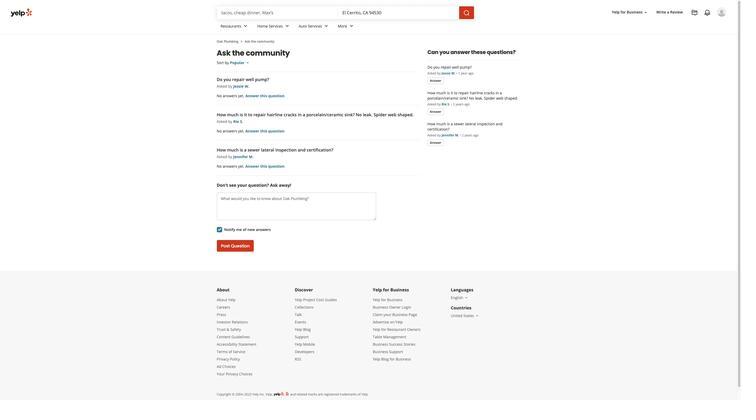 Task type: vqa. For each thing, say whether or not it's contained in the screenshot.
Photo
no



Task type: locate. For each thing, give the bounding box(es) containing it.
1 horizontal spatial to
[[454, 91, 458, 96]]

ask left away!
[[270, 183, 278, 188]]

yelp project cost guides link
[[295, 298, 337, 303]]

do down sort
[[217, 77, 222, 83]]

1 horizontal spatial of
[[243, 227, 246, 233]]

spider inside how much is it to repair hairline cracks in a porcelain/ceramic sink? no leak. spider web shaped.
[[484, 96, 495, 101]]

1 about from the top
[[217, 287, 230, 293]]

0 horizontal spatial support
[[295, 335, 309, 340]]

and for how much is a sewer lateral inspection and certification? asked by jennifer m.
[[298, 147, 306, 153]]

0 horizontal spatial lateral
[[261, 147, 274, 153]]

0 horizontal spatial web
[[388, 112, 396, 118]]

rss
[[295, 357, 301, 362]]

2 vertical spatial yet.
[[238, 164, 244, 169]]

ago down how much is a sewer lateral inspection and certification?
[[473, 133, 479, 138]]

well down 16 chevron down v2 image on the top left of page
[[246, 77, 254, 83]]

about up about yelp link
[[217, 287, 230, 293]]

ago down how much is it to repair hairline cracks in a porcelain/ceramic sink? no leak. spider web shaped.
[[464, 102, 470, 107]]

repair inside how much is it to repair hairline cracks in a porcelain/ceramic sink? no leak. spider web shaped.
[[459, 91, 469, 96]]

ask the community down home
[[245, 39, 274, 44]]

2 about from the top
[[217, 298, 227, 303]]

1 horizontal spatial s.
[[447, 102, 450, 107]]

blog up support link
[[303, 328, 311, 333]]

porcelain/ceramic for how much is it to repair hairline cracks in a porcelain/ceramic sink? no leak. spider web shaped. asked by rie s.
[[306, 112, 343, 118]]

yelp for business inside yelp for business button
[[612, 10, 643, 15]]

yelp for restaurant owners link
[[373, 328, 421, 333]]

1 question from the top
[[268, 93, 285, 98]]

ago right year at top right
[[468, 71, 474, 76]]

you right can
[[439, 49, 449, 56]]

how for how much is it to repair hairline cracks in a porcelain/ceramic sink? no leak. spider web shaped. asked by rie s.
[[217, 112, 226, 118]]

web for how much is it to repair hairline cracks in a porcelain/ceramic sink? no leak. spider web shaped. asked by rie s.
[[388, 112, 396, 118]]

0 vertical spatial sewer
[[454, 122, 464, 127]]

yelp logo image
[[274, 392, 284, 397]]

and inside how much is a sewer lateral inspection and certification?
[[496, 122, 503, 127]]

1 none field from the left
[[221, 10, 334, 16]]

1 horizontal spatial none field
[[342, 10, 455, 16]]

do you repair well pump? asked by jessie w.
[[217, 77, 269, 89]]

owner
[[389, 305, 401, 310]]

0 vertical spatial support
[[295, 335, 309, 340]]

leak.
[[475, 96, 483, 101], [363, 112, 373, 118]]

3 answer this question link from the top
[[245, 164, 285, 169]]

don't
[[217, 183, 228, 188]]

0 vertical spatial answer link
[[428, 78, 444, 84]]

2 years ago for repair
[[453, 102, 470, 107]]

0 horizontal spatial blog
[[303, 328, 311, 333]]

2 vertical spatial answer this question link
[[245, 164, 285, 169]]

events
[[295, 320, 306, 325]]

of up 'privacy policy' link
[[229, 350, 232, 355]]

0 vertical spatial well
[[452, 65, 459, 70]]

1 vertical spatial yelp for business
[[373, 287, 409, 293]]

pump?
[[460, 65, 472, 70], [255, 77, 269, 83]]

blog down business support link
[[381, 357, 389, 362]]

0 horizontal spatial leak.
[[363, 112, 373, 118]]

your
[[217, 372, 225, 377]]

2 down how much is a sewer lateral inspection and certification?
[[462, 133, 464, 138]]

sewer for how much is a sewer lateral inspection and certification?
[[454, 122, 464, 127]]

yelp inside button
[[612, 10, 620, 15]]

terms of service link
[[217, 350, 245, 355]]

1 vertical spatial to
[[248, 112, 252, 118]]

jessie w. link down do you repair well pump?
[[442, 71, 455, 76]]

notifications image
[[704, 10, 711, 16]]

porcelain/ceramic inside how much is it to repair hairline cracks in a porcelain/ceramic sink? no leak. spider web shaped.
[[428, 96, 459, 101]]

this down how much is a sewer lateral inspection and certification? asked by jennifer m.
[[260, 164, 267, 169]]

no answers yet. answer this question for pump?
[[217, 93, 285, 98]]

cracks inside how much is it to repair hairline cracks in a porcelain/ceramic sink? no leak. spider web shaped.
[[484, 91, 495, 96]]

in for how much is it to repair hairline cracks in a porcelain/ceramic sink? no leak. spider web shaped.
[[496, 91, 499, 96]]

shaped. inside how much is it to repair hairline cracks in a porcelain/ceramic sink? no leak. spider web shaped.
[[504, 96, 518, 101]]

1 no answers yet. answer this question from the top
[[217, 93, 285, 98]]

no inside how much is it to repair hairline cracks in a porcelain/ceramic sink? no leak. spider web shaped.
[[469, 96, 474, 101]]

lateral inside how much is a sewer lateral inspection and certification? asked by jennifer m.
[[261, 147, 274, 153]]

certification? inside how much is a sewer lateral inspection and certification?
[[428, 127, 450, 132]]

1 yet. from the top
[[238, 93, 244, 98]]

0 horizontal spatial choices
[[222, 365, 236, 370]]

certification? inside how much is a sewer lateral inspection and certification? asked by jennifer m.
[[307, 147, 333, 153]]

3 no answers yet. answer this question from the top
[[217, 164, 285, 169]]

w.
[[451, 71, 455, 76], [245, 84, 249, 89]]

0 vertical spatial s.
[[447, 102, 450, 107]]

0 horizontal spatial jessie
[[233, 84, 244, 89]]

support down success
[[389, 350, 403, 355]]

0 horizontal spatial rie
[[233, 119, 239, 124]]

porcelain/ceramic inside how much is it to repair hairline cracks in a porcelain/ceramic sink? no leak. spider web shaped. asked by rie s.
[[306, 112, 343, 118]]

2 years ago
[[453, 102, 470, 107], [462, 133, 479, 138]]

2 vertical spatial answer link
[[428, 140, 444, 146]]

2 vertical spatial you
[[224, 77, 231, 83]]

question for to
[[268, 129, 285, 134]]

0 horizontal spatial hairline
[[267, 112, 283, 118]]

answer this question link down do you repair well pump? asked by jessie w.
[[245, 93, 285, 98]]

by inside do you repair well pump? asked by jessie w.
[[228, 84, 232, 89]]

24 chevron down v2 image right restaurants
[[242, 23, 249, 29]]

spider for how much is it to repair hairline cracks in a porcelain/ceramic sink? no leak. spider web shaped. asked by rie s.
[[374, 112, 387, 118]]

1 horizontal spatial years
[[465, 133, 473, 138]]

0 vertical spatial cracks
[[484, 91, 495, 96]]

it inside how much is it to repair hairline cracks in a porcelain/ceramic sink? no leak. spider web shaped. asked by rie s.
[[244, 112, 247, 118]]

0 horizontal spatial to
[[248, 112, 252, 118]]

1 vertical spatial cracks
[[284, 112, 297, 118]]

1 vertical spatial leak.
[[363, 112, 373, 118]]

no answers yet. answer this question
[[217, 93, 285, 98], [217, 129, 285, 134], [217, 164, 285, 169]]

m. inside how much is a sewer lateral inspection and certification? asked by jennifer m.
[[249, 154, 254, 160]]

3 24 chevron down v2 image from the left
[[323, 23, 329, 29]]

16 chevron down v2 image right states
[[475, 314, 479, 318]]

states
[[463, 314, 474, 319]]

pump? inside do you repair well pump? asked by jessie w.
[[255, 77, 269, 83]]

support inside yelp for business business owner login claim your business page advertise on yelp yelp for restaurant owners table management business success stories business support yelp blog for business
[[389, 350, 403, 355]]

community down home
[[257, 39, 274, 44]]

16 chevron down v2 image
[[246, 61, 250, 65]]

0 vertical spatial certification?
[[428, 127, 450, 132]]

spider inside how much is it to repair hairline cracks in a porcelain/ceramic sink? no leak. spider web shaped. asked by rie s.
[[374, 112, 387, 118]]

popular
[[230, 60, 245, 65]]

yelp burst image
[[285, 392, 289, 397]]

none field 'find'
[[221, 10, 334, 16]]

0 vertical spatial the
[[251, 39, 256, 44]]

your right the see
[[237, 183, 247, 188]]

1 horizontal spatial rie
[[442, 102, 447, 107]]

of
[[243, 227, 246, 233], [229, 350, 232, 355], [358, 393, 361, 397]]

1 horizontal spatial web
[[496, 96, 503, 101]]

post question button
[[217, 240, 254, 252]]

leak. inside how much is it to repair hairline cracks in a porcelain/ceramic sink? no leak. spider web shaped.
[[475, 96, 483, 101]]

0 horizontal spatial cracks
[[284, 112, 297, 118]]

cracks for how much is it to repair hairline cracks in a porcelain/ceramic sink? no leak. spider web shaped.
[[484, 91, 495, 96]]

jennifer m. link
[[442, 133, 459, 138], [233, 154, 254, 160]]

1 horizontal spatial support
[[389, 350, 403, 355]]

web inside how much is it to repair hairline cracks in a porcelain/ceramic sink? no leak. spider web shaped. asked by rie s.
[[388, 112, 396, 118]]

and inside how much is a sewer lateral inspection and certification? asked by jennifer m.
[[298, 147, 306, 153]]

answer link down asked by jennifer m.
[[428, 140, 444, 146]]

services right home
[[269, 24, 283, 29]]

you down sort by
[[224, 77, 231, 83]]

much for how much is a sewer lateral inspection and certification? asked by jennifer m.
[[227, 147, 239, 153]]

do inside do you repair well pump? asked by jessie w.
[[217, 77, 222, 83]]

0 vertical spatial no answers yet. answer this question
[[217, 93, 285, 98]]

for
[[621, 10, 626, 15], [383, 287, 389, 293], [381, 298, 386, 303], [381, 328, 386, 333], [390, 357, 395, 362]]

certification? for how much is a sewer lateral inspection and certification? asked by jennifer m.
[[307, 147, 333, 153]]

how for how much is a sewer lateral inspection and certification?
[[428, 122, 435, 127]]

2 question from the top
[[268, 129, 285, 134]]

how much is it to repair hairline cracks in a porcelain/ceramic sink? no leak. spider web shaped.
[[428, 91, 518, 101]]

certification?
[[428, 127, 450, 132], [307, 147, 333, 153]]

write a review
[[656, 10, 683, 15]]

1 answer this question link from the top
[[245, 93, 285, 98]]

home services link
[[253, 19, 295, 35]]

0 vertical spatial 16 chevron down v2 image
[[644, 10, 648, 15]]

hairline
[[470, 91, 483, 96], [267, 112, 283, 118]]

a inside how much is it to repair hairline cracks in a porcelain/ceramic sink? no leak. spider web shaped. asked by rie s.
[[303, 112, 305, 118]]

no for how much is a sewer lateral inspection and certification?
[[217, 164, 222, 169]]

0 horizontal spatial and
[[290, 393, 296, 397]]

0 vertical spatial rie
[[442, 102, 447, 107]]

24 chevron down v2 image inside the home services link
[[284, 23, 290, 29]]

yelp for business button
[[610, 8, 650, 17]]

this
[[260, 93, 267, 98], [260, 129, 267, 134], [260, 164, 267, 169]]

asked by jennifer m.
[[428, 133, 459, 138]]

owners
[[407, 328, 421, 333]]

in for how much is it to repair hairline cracks in a porcelain/ceramic sink? no leak. spider web shaped. asked by rie s.
[[298, 112, 302, 118]]

2 24 chevron down v2 image from the left
[[284, 23, 290, 29]]

1 vertical spatial pump?
[[255, 77, 269, 83]]

0 vertical spatial jennifer m. link
[[442, 133, 459, 138]]

copyright
[[217, 393, 231, 397]]

1 vertical spatial spider
[[374, 112, 387, 118]]

1 this from the top
[[260, 93, 267, 98]]

yelp project cost guides collections talk events yelp blog support yelp mobile developers rss
[[295, 298, 337, 362]]

choices down 'privacy policy' link
[[222, 365, 236, 370]]

cracks inside how much is it to repair hairline cracks in a porcelain/ceramic sink? no leak. spider web shaped. asked by rie s.
[[284, 112, 297, 118]]

web
[[496, 96, 503, 101], [388, 112, 396, 118]]

inspection inside how much is a sewer lateral inspection and certification?
[[477, 122, 495, 127]]

1 vertical spatial jessie
[[233, 84, 244, 89]]

questions?
[[487, 49, 516, 56]]

about up careers link
[[217, 298, 227, 303]]

well inside do you repair well pump? asked by jessie w.
[[246, 77, 254, 83]]

hairline for how much is it to repair hairline cracks in a porcelain/ceramic sink? no leak. spider web shaped. asked by rie s.
[[267, 112, 283, 118]]

for inside button
[[621, 10, 626, 15]]

do up the asked by jessie w.
[[428, 65, 432, 70]]

16 chevron down v2 image
[[644, 10, 648, 15], [464, 296, 468, 300], [475, 314, 479, 318]]

None field
[[221, 10, 334, 16], [342, 10, 455, 16]]

about inside about yelp careers press investor relations trust & safety content guidelines accessibility statement terms of service privacy policy ad choices your privacy choices
[[217, 298, 227, 303]]

the right "16 chevron right v2" icon
[[251, 39, 256, 44]]

rie s. link
[[442, 102, 450, 107], [233, 119, 243, 124]]

in inside how much is it to repair hairline cracks in a porcelain/ceramic sink? no leak. spider web shaped. asked by rie s.
[[298, 112, 302, 118]]

jessie w. link for left rie s. 'link'
[[233, 84, 249, 89]]

0 vertical spatial it
[[451, 91, 453, 96]]

is for how much is a sewer lateral inspection and certification? asked by jennifer m.
[[240, 147, 243, 153]]

yelp inside about yelp careers press investor relations trust & safety content guidelines accessibility statement terms of service privacy policy ad choices your privacy choices
[[228, 298, 236, 303]]

0 horizontal spatial 2
[[453, 102, 455, 107]]

ago for sewer
[[473, 133, 479, 138]]

certification? for how much is a sewer lateral inspection and certification?
[[428, 127, 450, 132]]

yelp for business
[[612, 10, 643, 15], [373, 287, 409, 293]]

yelp.
[[361, 393, 369, 397]]

no
[[217, 93, 222, 98], [469, 96, 474, 101], [356, 112, 362, 118], [217, 129, 222, 134], [217, 164, 222, 169]]

2 years ago down how much is it to repair hairline cracks in a porcelain/ceramic sink? no leak. spider web shaped.
[[453, 102, 470, 107]]

is inside how much is it to repair hairline cracks in a porcelain/ceramic sink? no leak. spider web shaped.
[[447, 91, 450, 96]]

1 horizontal spatial choices
[[239, 372, 252, 377]]

1 horizontal spatial do
[[428, 65, 432, 70]]

lateral inside how much is a sewer lateral inspection and certification?
[[465, 122, 476, 127]]

repair inside do you repair well pump? asked by jessie w.
[[232, 77, 245, 83]]

oak plumbing link
[[217, 39, 238, 44]]

yelp blog for business link
[[373, 357, 411, 362]]

shaped. for how much is it to repair hairline cracks in a porcelain/ceramic sink? no leak. spider web shaped. asked by rie s.
[[398, 112, 414, 118]]

support link
[[295, 335, 309, 340]]

1 services from the left
[[269, 24, 283, 29]]

blog inside yelp project cost guides collections talk events yelp blog support yelp mobile developers rss
[[303, 328, 311, 333]]

m.
[[455, 133, 459, 138], [249, 154, 254, 160]]

w. down 16 chevron down v2 image on the top left of page
[[245, 84, 249, 89]]

answer link down the asked by jessie w.
[[428, 78, 444, 84]]

privacy
[[217, 357, 229, 362], [226, 372, 238, 377]]

16 chevron down v2 image left write
[[644, 10, 648, 15]]

24 chevron down v2 image inside restaurants link
[[242, 23, 249, 29]]

3 question from the top
[[268, 164, 285, 169]]

0 horizontal spatial shaped.
[[398, 112, 414, 118]]

yelp for business business owner login claim your business page advertise on yelp yelp for restaurant owners table management business success stories business support yelp blog for business
[[373, 298, 421, 362]]

to inside how much is it to repair hairline cracks in a porcelain/ceramic sink? no leak. spider web shaped.
[[454, 91, 458, 96]]

ask the community up 16 chevron down v2 image on the top left of page
[[217, 48, 290, 58]]

0 horizontal spatial ask
[[217, 48, 231, 58]]

answer
[[430, 78, 441, 83], [245, 93, 259, 98], [430, 109, 441, 114], [245, 129, 259, 134], [430, 141, 441, 145], [245, 164, 259, 169]]

mobile
[[303, 342, 315, 347]]

0 vertical spatial privacy
[[217, 357, 229, 362]]

leak. for how much is it to repair hairline cracks in a porcelain/ceramic sink? no leak. spider web shaped. asked by rie s.
[[363, 112, 373, 118]]

about
[[217, 287, 230, 293], [217, 298, 227, 303]]

2 vertical spatial 16 chevron down v2 image
[[475, 314, 479, 318]]

notify
[[224, 227, 235, 233]]

1 horizontal spatial well
[[452, 65, 459, 70]]

related
[[297, 393, 307, 397]]

4 24 chevron down v2 image from the left
[[348, 23, 355, 29]]

sewer
[[454, 122, 464, 127], [248, 147, 260, 153]]

question for sewer
[[268, 164, 285, 169]]

0 vertical spatial blog
[[303, 328, 311, 333]]

inspection for how much is a sewer lateral inspection and certification? asked by jennifer m.
[[275, 147, 297, 153]]

0 vertical spatial yet.
[[238, 93, 244, 98]]

much inside how much is a sewer lateral inspection and certification?
[[436, 122, 446, 127]]

sink? inside how much is it to repair hairline cracks in a porcelain/ceramic sink? no leak. spider web shaped.
[[460, 96, 468, 101]]

much inside how much is it to repair hairline cracks in a porcelain/ceramic sink? no leak. spider web shaped.
[[436, 91, 446, 96]]

english button
[[451, 296, 468, 301]]

well up 1
[[452, 65, 459, 70]]

1 vertical spatial question
[[268, 129, 285, 134]]

hairline inside how much is it to repair hairline cracks in a porcelain/ceramic sink? no leak. spider web shaped. asked by rie s.
[[267, 112, 283, 118]]

post question
[[221, 243, 250, 249]]

no for do you repair well pump?
[[217, 93, 222, 98]]

support
[[295, 335, 309, 340], [389, 350, 403, 355]]

much
[[436, 91, 446, 96], [227, 112, 239, 118], [436, 122, 446, 127], [227, 147, 239, 153]]

lateral for how much is a sewer lateral inspection and certification? asked by jennifer m.
[[261, 147, 274, 153]]

project
[[303, 298, 315, 303]]

repair inside how much is it to repair hairline cracks in a porcelain/ceramic sink? no leak. spider web shaped. asked by rie s.
[[253, 112, 266, 118]]

24 chevron down v2 image inside "more" "link"
[[348, 23, 355, 29]]

2
[[453, 102, 455, 107], [462, 133, 464, 138]]

1 vertical spatial sewer
[[248, 147, 260, 153]]

is inside how much is a sewer lateral inspection and certification?
[[447, 122, 450, 127]]

2 vertical spatial ago
[[473, 133, 479, 138]]

collections
[[295, 305, 314, 310]]

24 chevron down v2 image right 'auto services'
[[323, 23, 329, 29]]

0 horizontal spatial sewer
[[248, 147, 260, 153]]

much inside how much is it to repair hairline cracks in a porcelain/ceramic sink? no leak. spider web shaped. asked by rie s.
[[227, 112, 239, 118]]

0 vertical spatial lateral
[[465, 122, 476, 127]]

0 vertical spatial jessie w. link
[[442, 71, 455, 76]]

16 chevron down v2 image down languages
[[464, 296, 468, 300]]

you inside do you repair well pump? asked by jessie w.
[[224, 77, 231, 83]]

0 horizontal spatial jennifer
[[233, 154, 248, 160]]

rie inside how much is it to repair hairline cracks in a porcelain/ceramic sink? no leak. spider web shaped. asked by rie s.
[[233, 119, 239, 124]]

0 horizontal spatial sink?
[[344, 112, 355, 118]]

a inside how much is a sewer lateral inspection and certification?
[[451, 122, 453, 127]]

this up how much is a sewer lateral inspection and certification? asked by jennifer m.
[[260, 129, 267, 134]]

business support link
[[373, 350, 403, 355]]

0 horizontal spatial your
[[237, 183, 247, 188]]

1 vertical spatial your
[[384, 313, 391, 318]]

3 answer link from the top
[[428, 140, 444, 146]]

the up popular
[[232, 48, 244, 58]]

relations
[[232, 320, 248, 325]]

2 yet. from the top
[[238, 129, 244, 134]]

registered
[[324, 393, 339, 397]]

jessie down do you repair well pump?
[[442, 71, 451, 76]]

auto services link
[[295, 19, 334, 35]]

w. left 1
[[451, 71, 455, 76]]

24 chevron down v2 image left auto
[[284, 23, 290, 29]]

years down how much is a sewer lateral inspection and certification?
[[465, 133, 473, 138]]

0 horizontal spatial jennifer m. link
[[233, 154, 254, 160]]

inspection for how much is a sewer lateral inspection and certification?
[[477, 122, 495, 127]]

2 answer this question link from the top
[[245, 129, 285, 134]]

shaped. inside how much is it to repair hairline cracks in a porcelain/ceramic sink? no leak. spider web shaped. asked by rie s.
[[398, 112, 414, 118]]

it for how much is it to repair hairline cracks in a porcelain/ceramic sink? no leak. spider web shaped.
[[451, 91, 453, 96]]

hairline for how much is it to repair hairline cracks in a porcelain/ceramic sink? no leak. spider web shaped.
[[470, 91, 483, 96]]

about for about
[[217, 287, 230, 293]]

1 vertical spatial 2 years ago
[[462, 133, 479, 138]]

much inside how much is a sewer lateral inspection and certification? asked by jennifer m.
[[227, 147, 239, 153]]

ago for to
[[464, 102, 470, 107]]

0 vertical spatial years
[[456, 102, 464, 107]]

3 yet. from the top
[[238, 164, 244, 169]]

well for do you repair well pump? asked by jessie w.
[[246, 77, 254, 83]]

24 chevron down v2 image inside auto services link
[[323, 23, 329, 29]]

0 vertical spatial about
[[217, 287, 230, 293]]

16 chevron down v2 image inside united states popup button
[[475, 314, 479, 318]]

restaurants
[[221, 24, 241, 29]]

how inside how much is a sewer lateral inspection and certification?
[[428, 122, 435, 127]]

1 vertical spatial hairline
[[267, 112, 283, 118]]

0 vertical spatial 2 years ago
[[453, 102, 470, 107]]

how inside how much is it to repair hairline cracks in a porcelain/ceramic sink? no leak. spider web shaped. asked by rie s.
[[217, 112, 226, 118]]

2 years ago down how much is a sewer lateral inspection and certification?
[[462, 133, 479, 138]]

1 horizontal spatial pump?
[[460, 65, 472, 70]]

new
[[247, 227, 255, 233]]

is inside how much is it to repair hairline cracks in a porcelain/ceramic sink? no leak. spider web shaped. asked by rie s.
[[240, 112, 243, 118]]

privacy down ad choices link
[[226, 372, 238, 377]]

1 vertical spatial jennifer m. link
[[233, 154, 254, 160]]

how inside how much is a sewer lateral inspection and certification? asked by jennifer m.
[[217, 147, 226, 153]]

is
[[447, 91, 450, 96], [240, 112, 243, 118], [447, 122, 450, 127], [240, 147, 243, 153]]

sewer inside how much is a sewer lateral inspection and certification? asked by jennifer m.
[[248, 147, 260, 153]]

1 horizontal spatial services
[[308, 24, 322, 29]]

this down do you repair well pump? asked by jessie w.
[[260, 93, 267, 98]]

1 horizontal spatial jessie w. link
[[442, 71, 455, 76]]

2 vertical spatial question
[[268, 164, 285, 169]]

0 vertical spatial web
[[496, 96, 503, 101]]

tyler b. image
[[717, 7, 727, 17]]

by inside how much is it to repair hairline cracks in a porcelain/ceramic sink? no leak. spider web shaped. asked by rie s.
[[228, 119, 232, 124]]

services
[[269, 24, 283, 29], [308, 24, 322, 29]]

choices down the 'policy' in the left bottom of the page
[[239, 372, 252, 377]]

in
[[496, 91, 499, 96], [298, 112, 302, 118]]

answer this question link down how much is a sewer lateral inspection and certification? asked by jennifer m.
[[245, 164, 285, 169]]

answers for do you repair well pump?
[[223, 93, 237, 98]]

answers for how much is it to repair hairline cracks in a porcelain/ceramic sink? no leak. spider web shaped.
[[223, 129, 237, 134]]

jessie down popular
[[233, 84, 244, 89]]

hairline inside how much is it to repair hairline cracks in a porcelain/ceramic sink? no leak. spider web shaped.
[[470, 91, 483, 96]]

leak. for how much is it to repair hairline cracks in a porcelain/ceramic sink? no leak. spider web shaped.
[[475, 96, 483, 101]]

your up advertise on yelp link
[[384, 313, 391, 318]]

well for do you repair well pump?
[[452, 65, 459, 70]]

jessie inside do you repair well pump? asked by jessie w.
[[233, 84, 244, 89]]

about yelp link
[[217, 298, 236, 303]]

shaped. for how much is it to repair hairline cracks in a porcelain/ceramic sink? no leak. spider web shaped.
[[504, 96, 518, 101]]

ask right "16 chevron right v2" icon
[[245, 39, 250, 44]]

0 horizontal spatial spider
[[374, 112, 387, 118]]

1 year ago
[[458, 71, 474, 76]]

developers
[[295, 350, 314, 355]]

2 answer link from the top
[[428, 109, 444, 115]]

1 horizontal spatial inspection
[[477, 122, 495, 127]]

0 vertical spatial yelp for business
[[612, 10, 643, 15]]

1 vertical spatial w.
[[245, 84, 249, 89]]

sink? inside how much is it to repair hairline cracks in a porcelain/ceramic sink? no leak. spider web shaped. asked by rie s.
[[344, 112, 355, 118]]

2 services from the left
[[308, 24, 322, 29]]

2 no answers yet. answer this question from the top
[[217, 129, 285, 134]]

rie
[[442, 102, 447, 107], [233, 119, 239, 124]]

of left yelp.
[[358, 393, 361, 397]]

to inside how much is it to repair hairline cracks in a porcelain/ceramic sink? no leak. spider web shaped. asked by rie s.
[[248, 112, 252, 118]]

1 horizontal spatial sink?
[[460, 96, 468, 101]]

support down yelp blog link
[[295, 335, 309, 340]]

2 for sewer
[[462, 133, 464, 138]]

trust & safety link
[[217, 328, 241, 333]]

0 horizontal spatial of
[[229, 350, 232, 355]]

web inside how much is it to repair hairline cracks in a porcelain/ceramic sink? no leak. spider web shaped.
[[496, 96, 503, 101]]

1 24 chevron down v2 image from the left
[[242, 23, 249, 29]]

16 chevron down v2 image for languages
[[464, 296, 468, 300]]

0 vertical spatial hairline
[[470, 91, 483, 96]]

no inside how much is it to repair hairline cracks in a porcelain/ceramic sink? no leak. spider web shaped. asked by rie s.
[[356, 112, 362, 118]]

a inside how much is a sewer lateral inspection and certification? asked by jennifer m.
[[244, 147, 247, 153]]

pump? for do you repair well pump?
[[460, 65, 472, 70]]

yet. for a
[[238, 164, 244, 169]]

how inside how much is it to repair hairline cracks in a porcelain/ceramic sink? no leak. spider web shaped.
[[428, 91, 435, 96]]

2 none field from the left
[[342, 10, 455, 16]]

0 horizontal spatial it
[[244, 112, 247, 118]]

you for do you repair well pump? asked by jessie w.
[[224, 77, 231, 83]]

leak. inside how much is it to repair hairline cracks in a porcelain/ceramic sink? no leak. spider web shaped. asked by rie s.
[[363, 112, 373, 118]]

sewer inside how much is a sewer lateral inspection and certification?
[[454, 122, 464, 127]]

inspection inside how much is a sewer lateral inspection and certification? asked by jennifer m.
[[275, 147, 297, 153]]

16 chevron down v2 image inside english "dropdown button"
[[464, 296, 468, 300]]

languages
[[451, 287, 473, 293]]

community up 16 chevron down v2 image on the top left of page
[[246, 48, 290, 58]]

0 vertical spatial community
[[257, 39, 274, 44]]

this for sewer
[[260, 164, 267, 169]]

0 horizontal spatial rie s. link
[[233, 119, 243, 124]]

services right auto
[[308, 24, 322, 29]]

yelp
[[612, 10, 620, 15], [373, 287, 382, 293], [228, 298, 236, 303], [295, 298, 302, 303], [373, 298, 380, 303], [395, 320, 403, 325], [295, 328, 302, 333], [373, 328, 380, 333], [295, 342, 302, 347], [373, 357, 380, 362], [252, 393, 259, 397]]

24 chevron down v2 image right "more"
[[348, 23, 355, 29]]

1 vertical spatial you
[[433, 65, 440, 70]]

in inside how much is it to repair hairline cracks in a porcelain/ceramic sink? no leak. spider web shaped.
[[496, 91, 499, 96]]

24 chevron down v2 image
[[242, 23, 249, 29], [284, 23, 290, 29], [323, 23, 329, 29], [348, 23, 355, 29]]

answer link for how much is it to repair hairline cracks in a porcelain/ceramic sink? no leak. spider web shaped.
[[428, 109, 444, 115]]

is inside how much is a sewer lateral inspection and certification? asked by jennifer m.
[[240, 147, 243, 153]]

ask up sort by
[[217, 48, 231, 58]]

you up the asked by jessie w.
[[433, 65, 440, 70]]

of right me
[[243, 227, 246, 233]]

0 horizontal spatial certification?
[[307, 147, 333, 153]]

2 this from the top
[[260, 129, 267, 134]]

0 horizontal spatial services
[[269, 24, 283, 29]]

jessie w. link down popular popup button
[[233, 84, 249, 89]]

claim
[[373, 313, 383, 318]]

your inside yelp for business business owner login claim your business page advertise on yelp yelp for restaurant owners table management business success stories business support yelp blog for business
[[384, 313, 391, 318]]

on
[[390, 320, 395, 325]]

how
[[428, 91, 435, 96], [217, 112, 226, 118], [428, 122, 435, 127], [217, 147, 226, 153]]

ad
[[217, 365, 221, 370]]

1 vertical spatial choices
[[239, 372, 252, 377]]

years for lateral
[[465, 133, 473, 138]]

plumbing
[[224, 39, 238, 44]]

projects image
[[691, 10, 698, 16]]

answer this question link up how much is a sewer lateral inspection and certification? asked by jennifer m.
[[245, 129, 285, 134]]

3 this from the top
[[260, 164, 267, 169]]

2 right asked by rie s.
[[453, 102, 455, 107]]

0 horizontal spatial none field
[[221, 10, 334, 16]]

this for pump?
[[260, 93, 267, 98]]

answer link down asked by rie s.
[[428, 109, 444, 115]]

jessie
[[442, 71, 451, 76], [233, 84, 244, 89]]

do for do you repair well pump?
[[428, 65, 432, 70]]

it inside how much is it to repair hairline cracks in a porcelain/ceramic sink? no leak. spider web shaped.
[[451, 91, 453, 96]]

years down how much is it to repair hairline cracks in a porcelain/ceramic sink? no leak. spider web shaped.
[[456, 102, 464, 107]]

1 vertical spatial lateral
[[261, 147, 274, 153]]

popular button
[[230, 60, 250, 65]]

privacy down terms
[[217, 357, 229, 362]]

years for repair
[[456, 102, 464, 107]]

None search field
[[217, 6, 475, 19]]

write a review link
[[654, 8, 685, 17]]

1 answer link from the top
[[428, 78, 444, 84]]



Task type: describe. For each thing, give the bounding box(es) containing it.
jennifer inside how much is a sewer lateral inspection and certification? asked by jennifer m.
[[233, 154, 248, 160]]

&
[[227, 328, 229, 333]]

talk
[[295, 313, 302, 318]]

much for how much is a sewer lateral inspection and certification?
[[436, 122, 446, 127]]

jennifer m. link for rie s. 'link' to the right
[[442, 133, 459, 138]]

press link
[[217, 313, 226, 318]]

united states button
[[451, 314, 479, 319]]

24 chevron down v2 image for home services
[[284, 23, 290, 29]]

advertise
[[373, 320, 389, 325]]

how much is a sewer lateral inspection and certification?
[[428, 122, 503, 132]]

by inside how much is a sewer lateral inspection and certification? asked by jennifer m.
[[228, 154, 232, 160]]

year
[[461, 71, 467, 76]]

sort
[[217, 60, 224, 65]]

see
[[229, 183, 236, 188]]

porcelain/ceramic for how much is it to repair hairline cracks in a porcelain/ceramic sink? no leak. spider web shaped.
[[428, 96, 459, 101]]

policy
[[230, 357, 240, 362]]

0 vertical spatial w.
[[451, 71, 455, 76]]

asked inside how much is it to repair hairline cracks in a porcelain/ceramic sink? no leak. spider web shaped. asked by rie s.
[[217, 119, 227, 124]]

jessie w. link for rie s. 'link' to the right
[[442, 71, 455, 76]]

is for how much is it to repair hairline cracks in a porcelain/ceramic sink? no leak. spider web shaped. asked by rie s.
[[240, 112, 243, 118]]

blog inside yelp for business business owner login claim your business page advertise on yelp yelp for restaurant owners table management business success stories business support yelp blog for business
[[381, 357, 389, 362]]

login
[[402, 305, 411, 310]]

cracks for how much is it to repair hairline cracks in a porcelain/ceramic sink? no leak. spider web shaped. asked by rie s.
[[284, 112, 297, 118]]

to for how much is it to repair hairline cracks in a porcelain/ceramic sink? no leak. spider web shaped. asked by rie s.
[[248, 112, 252, 118]]

ad choices link
[[217, 365, 236, 370]]

1 horizontal spatial ask
[[245, 39, 250, 44]]

table
[[373, 335, 382, 340]]

to for how much is it to repair hairline cracks in a porcelain/ceramic sink? no leak. spider web shaped.
[[454, 91, 458, 96]]

1 horizontal spatial rie s. link
[[442, 102, 450, 107]]

0 vertical spatial of
[[243, 227, 246, 233]]

asked inside do you repair well pump? asked by jessie w.
[[217, 84, 227, 89]]

0 vertical spatial ask the community
[[245, 39, 274, 44]]

ago for pump?
[[468, 71, 474, 76]]

do you repair well pump?
[[428, 65, 472, 70]]

2 years ago for lateral
[[462, 133, 479, 138]]

sewer for how much is a sewer lateral inspection and certification? asked by jennifer m.
[[248, 147, 260, 153]]

yelp,
[[266, 393, 273, 397]]

press
[[217, 313, 226, 318]]

service
[[233, 350, 245, 355]]

lateral for how much is a sewer lateral inspection and certification?
[[465, 122, 476, 127]]

is for how much is it to repair hairline cracks in a porcelain/ceramic sink? no leak. spider web shaped.
[[447, 91, 450, 96]]

marks
[[308, 393, 317, 397]]

write
[[656, 10, 666, 15]]

business categories element
[[216, 19, 727, 35]]

away!
[[279, 183, 291, 188]]

united states
[[451, 314, 474, 319]]

home
[[257, 24, 268, 29]]

answer link for do you repair well pump?
[[428, 78, 444, 84]]

developers link
[[295, 350, 314, 355]]

how for how much is it to repair hairline cracks in a porcelain/ceramic sink? no leak. spider web shaped.
[[428, 91, 435, 96]]

auto
[[299, 24, 307, 29]]

search image
[[463, 10, 470, 16]]

are
[[318, 393, 323, 397]]

0 vertical spatial m.
[[455, 133, 459, 138]]

claim your business page link
[[373, 313, 417, 318]]

answer this question link for to
[[245, 129, 285, 134]]

much for how much is it to repair hairline cracks in a porcelain/ceramic sink? no leak. spider web shaped.
[[436, 91, 446, 96]]

question for pump?
[[268, 93, 285, 98]]

rss link
[[295, 357, 301, 362]]

services for home services
[[269, 24, 283, 29]]

0 vertical spatial choices
[[222, 365, 236, 370]]

don't see your question? ask away!
[[217, 183, 291, 188]]

asked inside how much is a sewer lateral inspection and certification? asked by jennifer m.
[[217, 154, 227, 160]]

1 vertical spatial ask the community
[[217, 48, 290, 58]]

0 horizontal spatial yelp for business
[[373, 287, 409, 293]]

answer this question link for pump?
[[245, 93, 285, 98]]

terms
[[217, 350, 228, 355]]

s. inside how much is it to repair hairline cracks in a porcelain/ceramic sink? no leak. spider web shaped. asked by rie s.
[[240, 119, 243, 124]]

auto services
[[299, 24, 322, 29]]

notify me of new answers
[[224, 227, 271, 233]]

events link
[[295, 320, 306, 325]]

1
[[458, 71, 460, 76]]

is for how much is a sewer lateral inspection and certification?
[[447, 122, 450, 127]]

more link
[[334, 19, 359, 35]]

yelp blog link
[[295, 328, 311, 333]]

Find text field
[[221, 10, 334, 16]]

services for auto services
[[308, 24, 322, 29]]

1 vertical spatial community
[[246, 48, 290, 58]]

careers
[[217, 305, 230, 310]]

asked by rie s.
[[428, 102, 450, 107]]

of inside about yelp careers press investor relations trust & safety content guidelines accessibility statement terms of service privacy policy ad choices your privacy choices
[[229, 350, 232, 355]]

0 horizontal spatial the
[[232, 48, 244, 58]]

,
[[284, 393, 285, 397]]

can you answer these questions?
[[428, 49, 516, 56]]

content guidelines link
[[217, 335, 250, 340]]

w. inside do you repair well pump? asked by jessie w.
[[245, 84, 249, 89]]

discover
[[295, 287, 313, 293]]

about for about yelp careers press investor relations trust & safety content guidelines accessibility statement terms of service privacy policy ad choices your privacy choices
[[217, 298, 227, 303]]

no answers yet. answer this question for to
[[217, 129, 285, 134]]

yet. for it
[[238, 129, 244, 134]]

2 for to
[[453, 102, 455, 107]]

24 chevron down v2 image for restaurants
[[242, 23, 249, 29]]

Near text field
[[342, 10, 455, 16]]

careers link
[[217, 305, 230, 310]]

how for how much is a sewer lateral inspection and certification? asked by jennifer m.
[[217, 147, 226, 153]]

answer this question link for sewer
[[245, 164, 285, 169]]

2004–2023
[[235, 393, 252, 397]]

investor
[[217, 320, 231, 325]]

1 vertical spatial privacy
[[226, 372, 238, 377]]

more
[[338, 24, 347, 29]]

24 chevron down v2 image for auto services
[[323, 23, 329, 29]]

this for to
[[260, 129, 267, 134]]

restaurant
[[387, 328, 406, 333]]

accessibility statement link
[[217, 342, 256, 347]]

management
[[383, 335, 406, 340]]

you for do you repair well pump?
[[433, 65, 440, 70]]

me
[[236, 227, 242, 233]]

investor relations link
[[217, 320, 248, 325]]

sink? for how much is it to repair hairline cracks in a porcelain/ceramic sink? no leak. spider web shaped.
[[460, 96, 468, 101]]

answer
[[450, 49, 470, 56]]

post
[[221, 243, 230, 249]]

review
[[670, 10, 683, 15]]

none field near
[[342, 10, 455, 16]]

english
[[451, 296, 463, 301]]

trust
[[217, 328, 226, 333]]

16 chevron down v2 image inside yelp for business button
[[644, 10, 648, 15]]

stories
[[404, 342, 415, 347]]

©
[[232, 393, 235, 397]]

24 chevron down v2 image for more
[[348, 23, 355, 29]]

jennifer m. link for left rie s. 'link'
[[233, 154, 254, 160]]

web for how much is it to repair hairline cracks in a porcelain/ceramic sink? no leak. spider web shaped.
[[496, 96, 503, 101]]

0 vertical spatial jessie
[[442, 71, 451, 76]]

no answers yet. answer this question for sewer
[[217, 164, 285, 169]]

and for how much is a sewer lateral inspection and certification?
[[496, 122, 503, 127]]

how much is it to repair hairline cracks in a porcelain/ceramic sink? no leak. spider web shaped. asked by rie s.
[[217, 112, 414, 124]]

pump? for do you repair well pump? asked by jessie w.
[[255, 77, 269, 83]]

sink? for how much is it to repair hairline cracks in a porcelain/ceramic sink? no leak. spider web shaped. asked by rie s.
[[344, 112, 355, 118]]

your privacy choices link
[[217, 372, 252, 377]]

2 vertical spatial ask
[[270, 183, 278, 188]]

it for how much is it to repair hairline cracks in a porcelain/ceramic sink? no leak. spider web shaped. asked by rie s.
[[244, 112, 247, 118]]

a inside how much is it to repair hairline cracks in a porcelain/ceramic sink? no leak. spider web shaped.
[[500, 91, 502, 96]]

question?
[[248, 183, 269, 188]]

16 chevron right v2 image
[[239, 40, 244, 44]]

table management link
[[373, 335, 406, 340]]

support inside yelp project cost guides collections talk events yelp blog support yelp mobile developers rss
[[295, 335, 309, 340]]

trademarks
[[340, 393, 357, 397]]

What would you like to know about Oak Plumbing? text field
[[217, 193, 376, 221]]

much for how much is it to repair hairline cracks in a porcelain/ceramic sink? no leak. spider web shaped. asked by rie s.
[[227, 112, 239, 118]]

privacy policy link
[[217, 357, 240, 362]]

advertise on yelp link
[[373, 320, 403, 325]]

16 chevron down v2 image for countries
[[475, 314, 479, 318]]

no for how much is it to repair hairline cracks in a porcelain/ceramic sink? no leak. spider web shaped.
[[217, 129, 222, 134]]

business inside button
[[627, 10, 643, 15]]

spider for how much is it to repair hairline cracks in a porcelain/ceramic sink? no leak. spider web shaped.
[[484, 96, 495, 101]]

answer link for how much is a sewer lateral inspection and certification?
[[428, 140, 444, 146]]

0 vertical spatial your
[[237, 183, 247, 188]]

you for can you answer these questions?
[[439, 49, 449, 56]]

yelp mobile link
[[295, 342, 315, 347]]

success
[[389, 342, 403, 347]]

yet. for well
[[238, 93, 244, 98]]

question
[[231, 243, 250, 249]]

do for do you repair well pump? asked by jessie w.
[[217, 77, 222, 83]]

home services
[[257, 24, 283, 29]]

2 horizontal spatial of
[[358, 393, 361, 397]]

collections link
[[295, 305, 314, 310]]

user actions element
[[608, 7, 734, 39]]

sort by
[[217, 60, 229, 65]]

0 vertical spatial jennifer
[[442, 133, 454, 138]]

1 vertical spatial ask
[[217, 48, 231, 58]]

answers for how much is a sewer lateral inspection and certification?
[[223, 164, 237, 169]]

asked by jessie w.
[[428, 71, 455, 76]]



